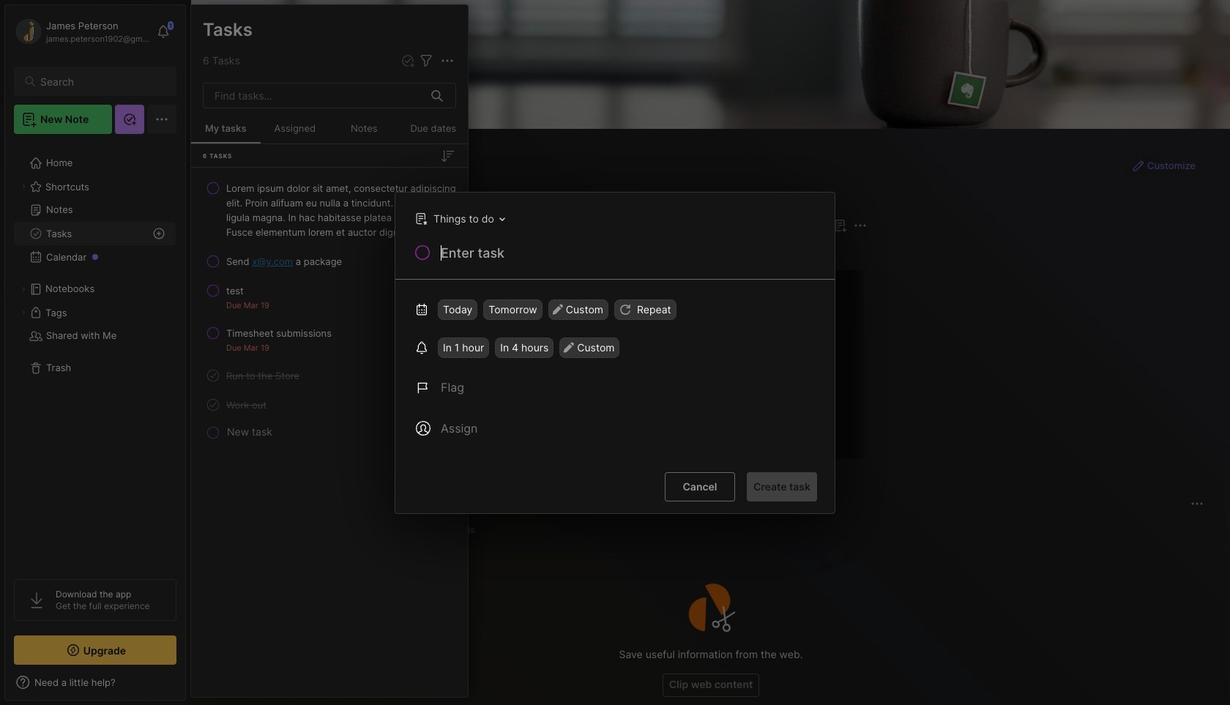 Task type: describe. For each thing, give the bounding box(es) containing it.
timesheet submissions 3 cell
[[226, 326, 332, 341]]

tree inside main element
[[5, 143, 185, 566]]

1 tab list from the top
[[218, 243, 865, 261]]

new task image
[[401, 53, 415, 68]]

expand notebooks image
[[19, 285, 28, 294]]

Go to note or move task field
[[408, 208, 511, 229]]

Find tasks… text field
[[206, 84, 423, 108]]

work out 5 cell
[[226, 398, 267, 412]]

Enter task text field
[[440, 244, 818, 268]]



Task type: locate. For each thing, give the bounding box(es) containing it.
main element
[[0, 0, 190, 705]]

run to the store 4 cell
[[226, 368, 300, 383]]

1 vertical spatial tab list
[[218, 522, 1202, 539]]

3 row from the top
[[197, 278, 462, 317]]

2 row from the top
[[197, 248, 462, 275]]

4 row from the top
[[197, 320, 462, 360]]

Search text field
[[40, 75, 163, 89]]

lorem ipsum dolor sit amet, consectetur adipiscing elit. proin alifuam eu nulla a tincidunt. curabitur ut ligula magna. in hac habitasse platea dictumst. fusce elementum lorem et auctor dignissim. proin eget mi id urna euismod consectetur. pellentesque porttitor ac urna quis fermentum: 0 cell
[[226, 181, 456, 240]]

tab list
[[218, 243, 865, 261], [218, 522, 1202, 539]]

None search field
[[40, 73, 163, 90]]

tab
[[218, 243, 261, 261], [266, 243, 326, 261], [218, 522, 273, 539], [329, 522, 391, 539], [397, 522, 435, 539], [441, 522, 482, 539]]

row group
[[191, 174, 468, 443], [215, 270, 1231, 469]]

5 row from the top
[[197, 363, 462, 389]]

test 2 cell
[[226, 284, 244, 298]]

none search field inside main element
[[40, 73, 163, 90]]

1 row from the top
[[197, 175, 462, 245]]

thumbnail image
[[359, 372, 415, 427]]

6 row from the top
[[197, 392, 462, 418]]

send x@y.com a package 1 cell
[[226, 254, 342, 269]]

0 vertical spatial tab list
[[218, 243, 865, 261]]

expand tags image
[[19, 308, 28, 317]]

tree
[[5, 143, 185, 566]]

row
[[197, 175, 462, 245], [197, 248, 462, 275], [197, 278, 462, 317], [197, 320, 462, 360], [197, 363, 462, 389], [197, 392, 462, 418]]

2 tab list from the top
[[218, 522, 1202, 539]]



Task type: vqa. For each thing, say whether or not it's contained in the screenshot.
tree at the left of the page within the main element
yes



